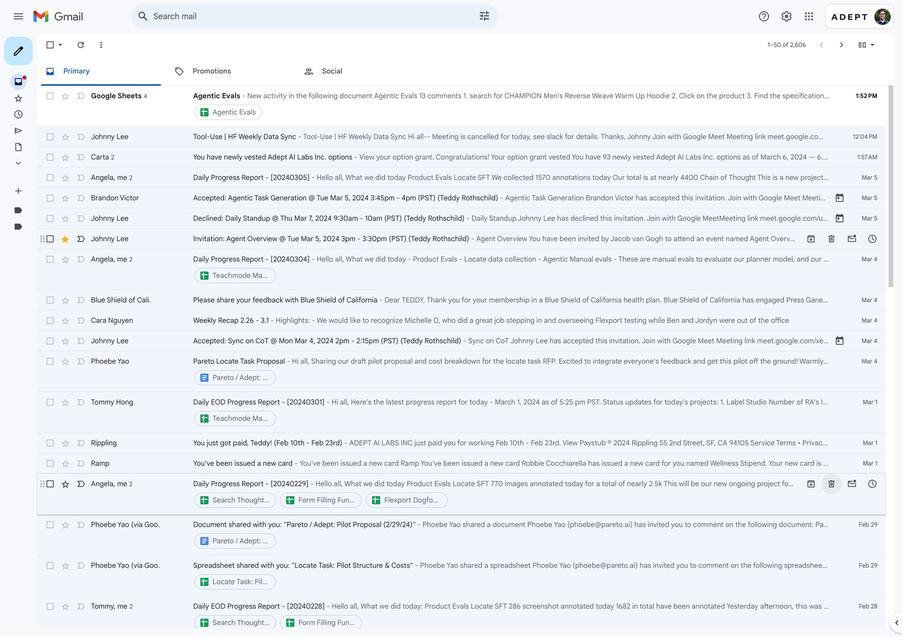 Task type: locate. For each thing, give the bounding box(es) containing it.
gmail image
[[33, 6, 88, 27]]

7 cell from the top
[[193, 561, 835, 592]]

17 row from the top
[[37, 515, 886, 556]]

advanced search options image
[[474, 6, 495, 26]]

cell
[[193, 91, 835, 122], [193, 255, 835, 285], [193, 357, 835, 387], [193, 398, 835, 428], [193, 479, 801, 510], [193, 520, 835, 551], [193, 561, 835, 592], [193, 602, 835, 633]]

5 row from the top
[[37, 188, 886, 209]]

navigation
[[0, 33, 123, 638]]

6 cell from the top
[[193, 520, 835, 551]]

cell for 4th row from the bottom
[[193, 479, 801, 510]]

cell for first row from the bottom
[[193, 602, 835, 633]]

search mail image
[[134, 7, 152, 26]]

None checkbox
[[45, 91, 55, 101], [45, 152, 55, 163], [45, 173, 55, 183], [45, 193, 55, 203], [45, 295, 55, 306], [45, 357, 55, 367], [45, 439, 55, 449], [45, 602, 55, 612], [45, 91, 55, 101], [45, 152, 55, 163], [45, 173, 55, 183], [45, 193, 55, 203], [45, 295, 55, 306], [45, 357, 55, 367], [45, 439, 55, 449], [45, 602, 55, 612]]

None search field
[[131, 4, 499, 29]]

Search mail text field
[[153, 11, 450, 21]]

cell for seventh row from the bottom
[[193, 398, 835, 428]]

2 toolbar from the top
[[801, 479, 883, 490]]

calendar event image
[[835, 193, 845, 203], [835, 214, 845, 224]]

0 vertical spatial calendar event image
[[835, 193, 845, 203]]

1 vertical spatial calendar event image
[[835, 214, 845, 224]]

5 cell from the top
[[193, 479, 801, 510]]

1 vertical spatial toolbar
[[801, 479, 883, 490]]

3 row from the top
[[37, 147, 886, 168]]

1 calendar event image from the top
[[835, 193, 845, 203]]

1 row from the top
[[37, 86, 886, 127]]

primary tab
[[37, 57, 165, 86]]

7 row from the top
[[37, 229, 886, 249]]

2 cell from the top
[[193, 255, 835, 285]]

row
[[37, 86, 886, 127], [37, 127, 886, 147], [37, 147, 886, 168], [37, 168, 886, 188], [37, 188, 886, 209], [37, 209, 886, 229], [37, 229, 886, 249], [37, 249, 886, 290], [37, 290, 886, 311], [37, 311, 886, 331], [37, 331, 886, 352], [37, 352, 886, 393], [37, 393, 886, 433], [37, 433, 886, 454], [37, 454, 886, 474], [37, 474, 886, 515], [37, 515, 886, 556], [37, 556, 886, 597], [37, 597, 886, 638]]

6 row from the top
[[37, 209, 886, 229]]

4 cell from the top
[[193, 398, 835, 428]]

toolbar
[[801, 234, 883, 244], [801, 479, 883, 490]]

3 cell from the top
[[193, 357, 835, 387]]

15 row from the top
[[37, 454, 886, 474]]

tab list
[[37, 57, 894, 86]]

calendar event image for 6th row from the top of the page
[[835, 214, 845, 224]]

cell for 12th row from the bottom
[[193, 255, 835, 285]]

main content
[[37, 33, 894, 638]]

calendar event image for 15th row from the bottom of the page
[[835, 193, 845, 203]]

0 vertical spatial toolbar
[[801, 234, 883, 244]]

2 calendar event image from the top
[[835, 214, 845, 224]]

10 row from the top
[[37, 311, 886, 331]]

None checkbox
[[45, 40, 55, 50], [45, 132, 55, 142], [45, 214, 55, 224], [45, 234, 55, 244], [45, 255, 55, 265], [45, 316, 55, 326], [45, 336, 55, 347], [45, 398, 55, 408], [45, 459, 55, 469], [45, 479, 55, 490], [45, 520, 55, 531], [45, 561, 55, 571], [45, 40, 55, 50], [45, 132, 55, 142], [45, 214, 55, 224], [45, 234, 55, 244], [45, 255, 55, 265], [45, 316, 55, 326], [45, 336, 55, 347], [45, 398, 55, 408], [45, 459, 55, 469], [45, 479, 55, 490], [45, 520, 55, 531], [45, 561, 55, 571]]

2 row from the top
[[37, 127, 886, 147]]

8 cell from the top
[[193, 602, 835, 633]]

8 row from the top
[[37, 249, 886, 290]]

1 cell from the top
[[193, 91, 835, 122]]

13 row from the top
[[37, 393, 886, 433]]



Task type: vqa. For each thing, say whether or not it's contained in the screenshot.
Other in the OTHER FISCAL REPORT - HEY, HAVE YOU HAD THE CHANCE TO FILL OUT THE FISCAL REPORT TODAY YET? PLEASE LET ME KNOW. THANKS.
no



Task type: describe. For each thing, give the bounding box(es) containing it.
older image
[[837, 40, 847, 50]]

toggle split pane mode image
[[857, 40, 867, 50]]

4 row from the top
[[37, 168, 886, 188]]

more email options image
[[96, 40, 106, 50]]

main menu image
[[12, 10, 25, 22]]

1 toolbar from the top
[[801, 234, 883, 244]]

social tab
[[295, 57, 424, 86]]

14 row from the top
[[37, 433, 886, 454]]

more labels image
[[13, 158, 24, 169]]

support image
[[758, 10, 770, 22]]

cell for 8th row from the bottom of the page
[[193, 357, 835, 387]]

promotions tab
[[166, 57, 295, 86]]

9 row from the top
[[37, 290, 886, 311]]

cell for third row from the bottom of the page
[[193, 520, 835, 551]]

11 row from the top
[[37, 331, 886, 352]]

12 row from the top
[[37, 352, 886, 393]]

settings image
[[781, 10, 793, 22]]

19 row from the top
[[37, 597, 886, 638]]

cell for second row from the bottom
[[193, 561, 835, 592]]

16 row from the top
[[37, 474, 886, 515]]

18 row from the top
[[37, 556, 886, 597]]

refresh image
[[76, 40, 86, 50]]



